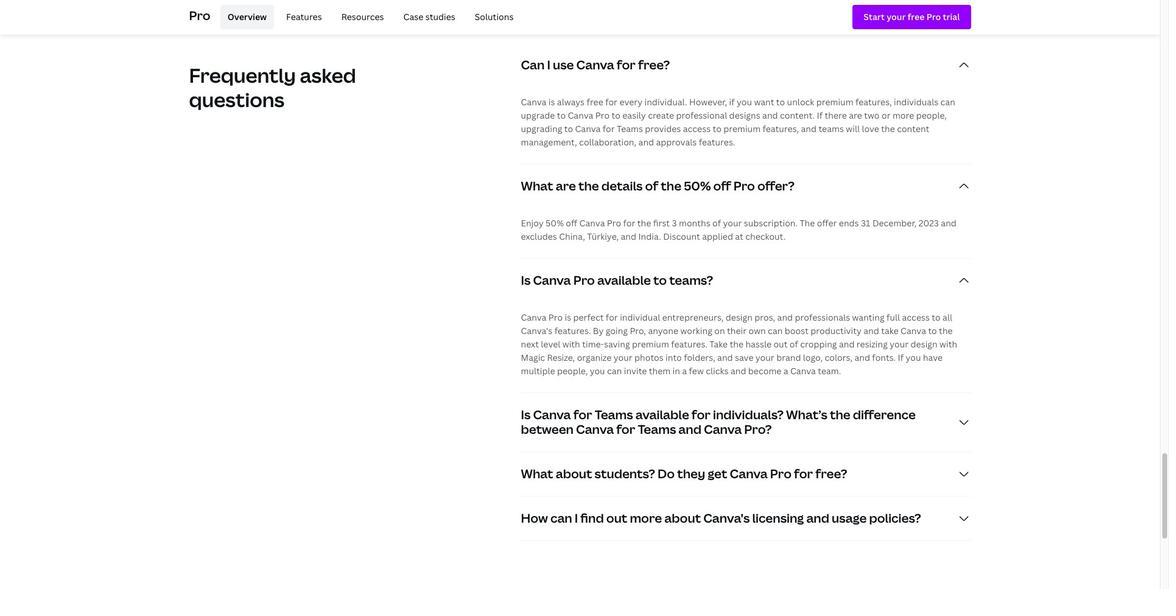 Task type: describe. For each thing, give the bounding box(es) containing it.
to up 'management,'
[[564, 123, 573, 134]]

they
[[677, 466, 705, 482]]

canva right between
[[576, 421, 614, 438]]

for up collaboration,
[[603, 123, 615, 134]]

and up the boost
[[777, 312, 793, 323]]

wanting
[[852, 312, 885, 323]]

can i use canva for free?
[[521, 56, 670, 73]]

can down 'pros,' at the right of page
[[768, 325, 783, 337]]

and right 2023
[[941, 217, 957, 229]]

can inside canva is always free for every individual. however, if you want to unlock premium features, individuals can upgrade to canva pro to easily create professional designs and content. if there are two or more people, upgrading to canva for teams provides access to premium features, and teams will love the content management, collaboration, and approvals features.
[[941, 96, 955, 108]]

pro inside canva is always free for every individual. however, if you want to unlock premium features, individuals can upgrade to canva pro to easily create professional designs and content. if there are two or more people, upgrading to canva for teams provides access to premium features, and teams will love the content management, collaboration, and approvals features.
[[595, 109, 610, 121]]

own
[[749, 325, 766, 337]]

for up licensing
[[794, 466, 813, 482]]

or
[[882, 109, 891, 121]]

will
[[846, 123, 860, 134]]

overview link
[[220, 5, 274, 29]]

can left invite
[[607, 365, 622, 377]]

free? inside what about students? do they get canva pro for free? dropdown button
[[816, 466, 847, 482]]

professional
[[676, 109, 727, 121]]

approvals
[[656, 136, 697, 148]]

take
[[710, 338, 728, 350]]

provides
[[645, 123, 681, 134]]

features
[[286, 11, 322, 22]]

policies?
[[869, 510, 921, 527]]

pro up perfect
[[573, 272, 595, 288]]

i inside how can i find out more about canva's licensing and usage policies? dropdown button
[[575, 510, 578, 527]]

going
[[606, 325, 628, 337]]

content.
[[780, 109, 815, 121]]

discount
[[663, 231, 700, 242]]

and up resizing on the bottom right of the page
[[864, 325, 879, 337]]

hassle
[[746, 338, 772, 350]]

their
[[727, 325, 747, 337]]

how can i find out more about canva's licensing and usage policies?
[[521, 510, 921, 527]]

what for what are the details of the 50% off pro offer?
[[521, 178, 553, 194]]

what's
[[786, 407, 827, 423]]

and down provides
[[639, 136, 654, 148]]

there
[[825, 109, 847, 121]]

to inside dropdown button
[[653, 272, 667, 288]]

menu bar inside the pro element
[[215, 5, 521, 29]]

the down all
[[939, 325, 953, 337]]

and down want
[[762, 109, 778, 121]]

all
[[943, 312, 952, 323]]

between
[[521, 421, 574, 438]]

to down always
[[557, 109, 566, 121]]

at
[[735, 231, 743, 242]]

the
[[800, 217, 815, 229]]

people, inside canva is always free for every individual. however, if you want to unlock premium features, individuals can upgrade to canva pro to easily create professional designs and content. if there are two or more people, upgrading to canva for teams provides access to premium features, and teams will love the content management, collaboration, and approvals features.
[[916, 109, 947, 121]]

december,
[[873, 217, 917, 229]]

overview
[[228, 11, 267, 22]]

is for is canva for teams available for individuals? what's the difference between canva for teams and canva pro?
[[521, 407, 531, 423]]

pro?
[[744, 421, 772, 438]]

colors,
[[825, 352, 853, 363]]

the up 3
[[661, 178, 681, 194]]

productivity
[[811, 325, 862, 337]]

saving
[[604, 338, 630, 350]]

and inside is canva for teams available for individuals? what's the difference between canva for teams and canva pro?
[[679, 421, 701, 438]]

what are the details of the 50% off pro offer?
[[521, 178, 795, 194]]

applied
[[702, 231, 733, 242]]

anyone
[[648, 325, 678, 337]]

working
[[680, 325, 712, 337]]

few
[[689, 365, 704, 377]]

find
[[581, 510, 604, 527]]

resize,
[[547, 352, 575, 363]]

canva right get
[[730, 466, 768, 482]]

subscription.
[[744, 217, 798, 229]]

china,
[[559, 231, 585, 242]]

offer?
[[758, 178, 795, 194]]

excludes
[[521, 231, 557, 242]]

pro inside "dropdown button"
[[734, 178, 755, 194]]

team.
[[818, 365, 841, 377]]

logo,
[[803, 352, 823, 363]]

teams up do
[[638, 421, 676, 438]]

and left india.
[[621, 231, 636, 242]]

first
[[653, 217, 670, 229]]

features. inside canva is always free for every individual. however, if you want to unlock premium features, individuals can upgrade to canva pro to easily create professional designs and content. if there are two or more people, upgrading to canva for teams provides access to premium features, and teams will love the content management, collaboration, and approvals features.
[[699, 136, 735, 148]]

1 vertical spatial features.
[[555, 325, 591, 337]]

asked
[[300, 62, 356, 88]]

for down few
[[692, 407, 711, 423]]

canva's inside dropdown button
[[703, 510, 750, 527]]

them
[[649, 365, 671, 377]]

are inside what are the details of the 50% off pro offer? "dropdown button"
[[556, 178, 576, 194]]

your up become
[[756, 352, 774, 363]]

is canva for teams available for individuals? what's the difference between canva for teams and canva pro?
[[521, 407, 916, 438]]

ends
[[839, 217, 859, 229]]

solutions link
[[468, 5, 521, 29]]

frequently
[[189, 62, 296, 88]]

want
[[754, 96, 774, 108]]

1 horizontal spatial about
[[665, 510, 701, 527]]

your down saving
[[614, 352, 632, 363]]

is canva for teams available for individuals? what's the difference between canva for teams and canva pro? button
[[521, 393, 971, 452]]

boost
[[785, 325, 809, 337]]

love
[[862, 123, 879, 134]]

off inside enjoy 50% off canva pro for the first 3 months of your subscription. the offer ends 31 december, 2023 and excludes china, türkiye, and india. discount applied at checkout.
[[566, 217, 577, 229]]

for inside enjoy 50% off canva pro for the first 3 months of your subscription. the offer ends 31 december, 2023 and excludes china, türkiye, and india. discount applied at checkout.
[[623, 217, 635, 229]]

your down take
[[890, 338, 909, 350]]

2 vertical spatial features.
[[671, 338, 708, 350]]

questions
[[189, 86, 284, 113]]

easily
[[622, 109, 646, 121]]

time-
[[582, 338, 604, 350]]

canva up collaboration,
[[575, 123, 601, 134]]

of inside canva pro is perfect for individual entrepreneurs, design pros, and professionals wanting full access to all canva's features. by going pro, anyone working on their own can boost productivity and take canva to the next level with time-saving premium features. take the hassle out of cropping and resizing your design with magic resize, organize your photos into folders, and save your brand logo, colors, and fonts. if you have multiple people, you can invite them in a few clicks and become a canva team.
[[790, 338, 798, 350]]

if
[[729, 96, 735, 108]]

invite
[[624, 365, 647, 377]]

for right free
[[605, 96, 617, 108]]

magic
[[521, 352, 545, 363]]

difference
[[853, 407, 916, 423]]

pro left overview
[[189, 7, 211, 24]]

perfect
[[573, 312, 604, 323]]

is canva pro available to teams?
[[521, 272, 713, 288]]

is inside canva pro is perfect for individual entrepreneurs, design pros, and professionals wanting full access to all canva's features. by going pro, anyone working on their own can boost productivity and take canva to the next level with time-saving premium features. take the hassle out of cropping and resizing your design with magic resize, organize your photos into folders, and save your brand logo, colors, and fonts. if you have multiple people, you can invite them in a few clicks and become a canva team.
[[565, 312, 571, 323]]

individuals
[[894, 96, 938, 108]]

0 horizontal spatial design
[[726, 312, 753, 323]]

photos
[[635, 352, 664, 363]]

do
[[658, 466, 675, 482]]

entrepreneurs,
[[662, 312, 724, 323]]

2 horizontal spatial you
[[906, 352, 921, 363]]

months
[[679, 217, 710, 229]]

if inside canva pro is perfect for individual entrepreneurs, design pros, and professionals wanting full access to all canva's features. by going pro, anyone working on their own can boost productivity and take canva to the next level with time-saving premium features. take the hassle out of cropping and resizing your design with magic resize, organize your photos into folders, and save your brand logo, colors, and fonts. if you have multiple people, you can invite them in a few clicks and become a canva team.
[[898, 352, 904, 363]]

canva down always
[[568, 109, 593, 121]]

how
[[521, 510, 548, 527]]

teams?
[[669, 272, 713, 288]]

out inside dropdown button
[[606, 510, 627, 527]]

by
[[593, 325, 604, 337]]

available inside is canva for teams available for individuals? what's the difference between canva for teams and canva pro?
[[636, 407, 689, 423]]

designs
[[729, 109, 760, 121]]

1 horizontal spatial premium
[[724, 123, 761, 134]]

access inside canva pro is perfect for individual entrepreneurs, design pros, and professionals wanting full access to all canva's features. by going pro, anyone working on their own can boost productivity and take canva to the next level with time-saving premium features. take the hassle out of cropping and resizing your design with magic resize, organize your photos into folders, and save your brand logo, colors, and fonts. if you have multiple people, you can invite them in a few clicks and become a canva team.
[[902, 312, 930, 323]]

cropping
[[800, 338, 837, 350]]

for up every
[[617, 56, 636, 73]]

canva pro is perfect for individual entrepreneurs, design pros, and professionals wanting full access to all canva's features. by going pro, anyone working on their own can boost productivity and take canva to the next level with time-saving premium features. take the hassle out of cropping and resizing your design with magic resize, organize your photos into folders, and save your brand logo, colors, and fonts. if you have multiple people, you can invite them in a few clicks and become a canva team.
[[521, 312, 957, 377]]

teams inside canva is always free for every individual. however, if you want to unlock premium features, individuals can upgrade to canva pro to easily create professional designs and content. if there are two or more people, upgrading to canva for teams provides access to premium features, and teams will love the content management, collaboration, and approvals features.
[[617, 123, 643, 134]]

for inside canva pro is perfect for individual entrepreneurs, design pros, and professionals wanting full access to all canva's features. by going pro, anyone working on their own can boost productivity and take canva to the next level with time-saving premium features. take the hassle out of cropping and resizing your design with magic resize, organize your photos into folders, and save your brand logo, colors, and fonts. if you have multiple people, you can invite them in a few clicks and become a canva team.
[[606, 312, 618, 323]]

details
[[602, 178, 643, 194]]

canva down 'multiple'
[[533, 407, 571, 423]]



Task type: locate. For each thing, give the bounding box(es) containing it.
access right the full
[[902, 312, 930, 323]]

free?
[[638, 56, 670, 73], [816, 466, 847, 482]]

and down resizing on the bottom right of the page
[[855, 352, 870, 363]]

canva right use at the left top of page
[[576, 56, 614, 73]]

0 vertical spatial are
[[849, 109, 862, 121]]

1 a from the left
[[682, 365, 687, 377]]

premium down designs
[[724, 123, 761, 134]]

studies
[[425, 11, 455, 22]]

0 vertical spatial what
[[521, 178, 553, 194]]

how can i find out more about canva's licensing and usage policies? button
[[521, 497, 971, 541]]

if inside canva is always free for every individual. however, if you want to unlock premium features, individuals can upgrade to canva pro to easily create professional designs and content. if there are two or more people, upgrading to canva for teams provides access to premium features, and teams will love the content management, collaboration, and approvals features.
[[817, 109, 823, 121]]

1 horizontal spatial more
[[893, 109, 914, 121]]

what inside dropdown button
[[521, 466, 553, 482]]

pro up level
[[549, 312, 563, 323]]

0 horizontal spatial a
[[682, 365, 687, 377]]

0 vertical spatial canva's
[[521, 325, 553, 337]]

more up content
[[893, 109, 914, 121]]

1 horizontal spatial design
[[911, 338, 938, 350]]

individual
[[620, 312, 660, 323]]

2 is from the top
[[521, 407, 531, 423]]

0 vertical spatial out
[[774, 338, 788, 350]]

canva down logo,
[[790, 365, 816, 377]]

1 what from the top
[[521, 178, 553, 194]]

out inside canva pro is perfect for individual entrepreneurs, design pros, and professionals wanting full access to all canva's features. by going pro, anyone working on their own can boost productivity and take canva to the next level with time-saving premium features. take the hassle out of cropping and resizing your design with magic resize, organize your photos into folders, and save your brand logo, colors, and fonts. if you have multiple people, you can invite them in a few clicks and become a canva team.
[[774, 338, 788, 350]]

management,
[[521, 136, 577, 148]]

and down the content.
[[801, 123, 817, 134]]

the down or
[[881, 123, 895, 134]]

a
[[682, 365, 687, 377], [784, 365, 788, 377]]

0 horizontal spatial people,
[[557, 365, 588, 377]]

1 vertical spatial people,
[[557, 365, 588, 377]]

1 vertical spatial off
[[566, 217, 577, 229]]

1 vertical spatial are
[[556, 178, 576, 194]]

1 horizontal spatial are
[[849, 109, 862, 121]]

is
[[549, 96, 555, 108], [565, 312, 571, 323]]

is inside is canva for teams available for individuals? what's the difference between canva for teams and canva pro?
[[521, 407, 531, 423]]

1 horizontal spatial off
[[713, 178, 731, 194]]

1 vertical spatial of
[[712, 217, 721, 229]]

professionals
[[795, 312, 850, 323]]

0 vertical spatial free?
[[638, 56, 670, 73]]

1 horizontal spatial 50%
[[684, 178, 711, 194]]

india.
[[638, 231, 661, 242]]

pro element
[[189, 0, 971, 34]]

what inside "dropdown button"
[[521, 178, 553, 194]]

for up going
[[606, 312, 618, 323]]

0 horizontal spatial are
[[556, 178, 576, 194]]

enjoy
[[521, 217, 544, 229]]

can right individuals on the right top of page
[[941, 96, 955, 108]]

1 vertical spatial free?
[[816, 466, 847, 482]]

individual.
[[645, 96, 687, 108]]

to
[[776, 96, 785, 108], [557, 109, 566, 121], [612, 109, 620, 121], [564, 123, 573, 134], [713, 123, 722, 134], [653, 272, 667, 288], [932, 312, 941, 323], [928, 325, 937, 337]]

is left perfect
[[565, 312, 571, 323]]

out right find on the bottom
[[606, 510, 627, 527]]

türkiye,
[[587, 231, 619, 242]]

is
[[521, 272, 531, 288], [521, 407, 531, 423]]

pro,
[[630, 325, 646, 337]]

people, inside canva pro is perfect for individual entrepreneurs, design pros, and professionals wanting full access to all canva's features. by going pro, anyone working on their own can boost productivity and take canva to the next level with time-saving premium features. take the hassle out of cropping and resizing your design with magic resize, organize your photos into folders, and save your brand logo, colors, and fonts. if you have multiple people, you can invite them in a few clicks and become a canva team.
[[557, 365, 588, 377]]

have
[[923, 352, 943, 363]]

off up china,
[[566, 217, 577, 229]]

1 horizontal spatial free?
[[816, 466, 847, 482]]

what about students? do they get canva pro for free? button
[[521, 452, 971, 496]]

0 horizontal spatial you
[[590, 365, 605, 377]]

0 horizontal spatial more
[[630, 510, 662, 527]]

clicks
[[706, 365, 729, 377]]

1 vertical spatial premium
[[724, 123, 761, 134]]

in
[[673, 365, 680, 377]]

premium inside canva pro is perfect for individual entrepreneurs, design pros, and professionals wanting full access to all canva's features. by going pro, anyone working on their own can boost productivity and take canva to the next level with time-saving premium features. take the hassle out of cropping and resizing your design with magic resize, organize your photos into folders, and save your brand logo, colors, and fonts. if you have multiple people, you can invite them in a few clicks and become a canva team.
[[632, 338, 669, 350]]

features. down professional
[[699, 136, 735, 148]]

1 vertical spatial out
[[606, 510, 627, 527]]

teams down invite
[[595, 407, 633, 423]]

get
[[708, 466, 727, 482]]

upgrade
[[521, 109, 555, 121]]

pro down free
[[595, 109, 610, 121]]

of right "details"
[[645, 178, 658, 194]]

2 horizontal spatial of
[[790, 338, 798, 350]]

0 horizontal spatial premium
[[632, 338, 669, 350]]

0 horizontal spatial free?
[[638, 56, 670, 73]]

free? up usage
[[816, 466, 847, 482]]

1 vertical spatial access
[[902, 312, 930, 323]]

pro inside enjoy 50% off canva pro for the first 3 months of your subscription. the offer ends 31 december, 2023 and excludes china, türkiye, and india. discount applied at checkout.
[[607, 217, 621, 229]]

pro up licensing
[[770, 466, 792, 482]]

if right fonts.
[[898, 352, 904, 363]]

1 with from the left
[[562, 338, 580, 350]]

to up have
[[928, 325, 937, 337]]

you left have
[[906, 352, 921, 363]]

into
[[666, 352, 682, 363]]

0 vertical spatial 50%
[[684, 178, 711, 194]]

free? up individual.
[[638, 56, 670, 73]]

canva's inside canva pro is perfect for individual entrepreneurs, design pros, and professionals wanting full access to all canva's features. by going pro, anyone working on their own can boost productivity and take canva to the next level with time-saving premium features. take the hassle out of cropping and resizing your design with magic resize, organize your photos into folders, and save your brand logo, colors, and fonts. if you have multiple people, you can invite them in a few clicks and become a canva team.
[[521, 325, 553, 337]]

1 vertical spatial is
[[521, 407, 531, 423]]

the inside canva is always free for every individual. however, if you want to unlock premium features, individuals can upgrade to canva pro to easily create professional designs and content. if there are two or more people, upgrading to canva for teams provides access to premium features, and teams will love the content management, collaboration, and approvals features.
[[881, 123, 895, 134]]

solutions
[[475, 11, 514, 22]]

and inside how can i find out more about canva's licensing and usage policies? dropdown button
[[806, 510, 829, 527]]

0 horizontal spatial out
[[606, 510, 627, 527]]

with
[[562, 338, 580, 350], [940, 338, 957, 350]]

0 vertical spatial i
[[547, 56, 550, 73]]

0 vertical spatial of
[[645, 178, 658, 194]]

canva up next
[[521, 312, 546, 323]]

the
[[881, 123, 895, 134], [578, 178, 599, 194], [661, 178, 681, 194], [637, 217, 651, 229], [939, 325, 953, 337], [730, 338, 744, 350], [830, 407, 850, 423]]

off up enjoy 50% off canva pro for the first 3 months of your subscription. the offer ends 31 december, 2023 and excludes china, türkiye, and india. discount applied at checkout.
[[713, 178, 731, 194]]

the right what's
[[830, 407, 850, 423]]

2 vertical spatial of
[[790, 338, 798, 350]]

of inside "dropdown button"
[[645, 178, 658, 194]]

1 vertical spatial you
[[906, 352, 921, 363]]

is for is canva pro available to teams?
[[521, 272, 531, 288]]

free? inside can i use canva for free? dropdown button
[[638, 56, 670, 73]]

1 horizontal spatial features,
[[855, 96, 892, 108]]

take
[[881, 325, 899, 337]]

the inside enjoy 50% off canva pro for the first 3 months of your subscription. the offer ends 31 december, 2023 and excludes china, türkiye, and india. discount applied at checkout.
[[637, 217, 651, 229]]

features, down the content.
[[763, 123, 799, 134]]

free
[[587, 96, 603, 108]]

i left find on the bottom
[[575, 510, 578, 527]]

and
[[762, 109, 778, 121], [801, 123, 817, 134], [639, 136, 654, 148], [941, 217, 957, 229], [621, 231, 636, 242], [777, 312, 793, 323], [864, 325, 879, 337], [839, 338, 855, 350], [717, 352, 733, 363], [855, 352, 870, 363], [731, 365, 746, 377], [679, 421, 701, 438], [806, 510, 829, 527]]

2 what from the top
[[521, 466, 553, 482]]

0 vertical spatial you
[[737, 96, 752, 108]]

checkout.
[[745, 231, 786, 242]]

can inside dropdown button
[[550, 510, 572, 527]]

are down 'management,'
[[556, 178, 576, 194]]

features, up two
[[855, 96, 892, 108]]

your inside enjoy 50% off canva pro for the first 3 months of your subscription. the offer ends 31 december, 2023 and excludes china, türkiye, and india. discount applied at checkout.
[[723, 217, 742, 229]]

0 horizontal spatial with
[[562, 338, 580, 350]]

enjoy 50% off canva pro for the first 3 months of your subscription. the offer ends 31 december, 2023 and excludes china, türkiye, and india. discount applied at checkout.
[[521, 217, 957, 242]]

features,
[[855, 96, 892, 108], [763, 123, 799, 134]]

1 vertical spatial available
[[636, 407, 689, 423]]

0 horizontal spatial 50%
[[546, 217, 564, 229]]

resources link
[[334, 5, 391, 29]]

1 horizontal spatial you
[[737, 96, 752, 108]]

0 vertical spatial features.
[[699, 136, 735, 148]]

1 vertical spatial is
[[565, 312, 571, 323]]

to left 'teams?'
[[653, 272, 667, 288]]

the inside is canva for teams available for individuals? what's the difference between canva for teams and canva pro?
[[830, 407, 850, 423]]

design up have
[[911, 338, 938, 350]]

2 with from the left
[[940, 338, 957, 350]]

1 vertical spatial what
[[521, 466, 553, 482]]

1 horizontal spatial out
[[774, 338, 788, 350]]

canva down excludes
[[533, 272, 571, 288]]

a right in
[[682, 365, 687, 377]]

however,
[[689, 96, 727, 108]]

teams
[[617, 123, 643, 134], [595, 407, 633, 423], [638, 421, 676, 438]]

multiple
[[521, 365, 555, 377]]

always
[[557, 96, 585, 108]]

is left always
[[549, 96, 555, 108]]

canva is always free for every individual. however, if you want to unlock premium features, individuals can upgrade to canva pro to easily create professional designs and content. if there are two or more people, upgrading to canva for teams provides access to premium features, and teams will love the content management, collaboration, and approvals features.
[[521, 96, 955, 148]]

every
[[620, 96, 643, 108]]

0 horizontal spatial i
[[547, 56, 550, 73]]

more inside dropdown button
[[630, 510, 662, 527]]

31
[[861, 217, 870, 229]]

a down brand
[[784, 365, 788, 377]]

canva up upgrade
[[521, 96, 546, 108]]

unlock
[[787, 96, 814, 108]]

1 vertical spatial if
[[898, 352, 904, 363]]

the left "details"
[[578, 178, 599, 194]]

1 horizontal spatial people,
[[916, 109, 947, 121]]

out up brand
[[774, 338, 788, 350]]

use
[[553, 56, 574, 73]]

to left all
[[932, 312, 941, 323]]

more
[[893, 109, 914, 121], [630, 510, 662, 527]]

to left easily on the right
[[612, 109, 620, 121]]

organize
[[577, 352, 612, 363]]

0 vertical spatial features,
[[855, 96, 892, 108]]

offer
[[817, 217, 837, 229]]

2 vertical spatial you
[[590, 365, 605, 377]]

i left use at the left top of page
[[547, 56, 550, 73]]

2 horizontal spatial premium
[[816, 96, 853, 108]]

1 vertical spatial i
[[575, 510, 578, 527]]

0 horizontal spatial about
[[556, 466, 592, 482]]

pro up türkiye,
[[607, 217, 621, 229]]

1 horizontal spatial with
[[940, 338, 957, 350]]

menu bar
[[215, 5, 521, 29]]

0 horizontal spatial of
[[645, 178, 658, 194]]

menu bar containing overview
[[215, 5, 521, 29]]

usage
[[832, 510, 867, 527]]

with up resize,
[[562, 338, 580, 350]]

0 vertical spatial more
[[893, 109, 914, 121]]

1 vertical spatial about
[[665, 510, 701, 527]]

1 vertical spatial features,
[[763, 123, 799, 134]]

what for what about students? do they get canva pro for free?
[[521, 466, 553, 482]]

full
[[887, 312, 900, 323]]

0 vertical spatial access
[[683, 123, 711, 134]]

frequently asked questions
[[189, 62, 356, 113]]

about
[[556, 466, 592, 482], [665, 510, 701, 527]]

3
[[672, 217, 677, 229]]

1 vertical spatial design
[[911, 338, 938, 350]]

canva inside enjoy 50% off canva pro for the first 3 months of your subscription. the offer ends 31 december, 2023 and excludes china, türkiye, and india. discount applied at checkout.
[[579, 217, 605, 229]]

1 horizontal spatial i
[[575, 510, 578, 527]]

are up will
[[849, 109, 862, 121]]

1 vertical spatial canva's
[[703, 510, 750, 527]]

0 vertical spatial is
[[549, 96, 555, 108]]

case studies link
[[396, 5, 463, 29]]

i inside can i use canva for free? dropdown button
[[547, 56, 550, 73]]

0 vertical spatial off
[[713, 178, 731, 194]]

canva up türkiye,
[[579, 217, 605, 229]]

and down take at bottom right
[[717, 352, 733, 363]]

2 a from the left
[[784, 365, 788, 377]]

students?
[[595, 466, 655, 482]]

50% inside enjoy 50% off canva pro for the first 3 months of your subscription. the offer ends 31 december, 2023 and excludes china, türkiye, and india. discount applied at checkout.
[[546, 217, 564, 229]]

pro inside canva pro is perfect for individual entrepreneurs, design pros, and professionals wanting full access to all canva's features. by going pro, anyone working on their own can boost productivity and take canva to the next level with time-saving premium features. take the hassle out of cropping and resizing your design with magic resize, organize your photos into folders, and save your brand logo, colors, and fonts. if you have multiple people, you can invite them in a few clicks and become a canva team.
[[549, 312, 563, 323]]

for down organize
[[573, 407, 592, 423]]

what up how at bottom
[[521, 466, 553, 482]]

and up 'colors,'
[[839, 338, 855, 350]]

canva's up next
[[521, 325, 553, 337]]

of down the boost
[[790, 338, 798, 350]]

content
[[897, 123, 929, 134]]

are
[[849, 109, 862, 121], [556, 178, 576, 194]]

0 horizontal spatial canva's
[[521, 325, 553, 337]]

about up find on the bottom
[[556, 466, 592, 482]]

0 vertical spatial people,
[[916, 109, 947, 121]]

the down the their
[[730, 338, 744, 350]]

on
[[714, 325, 725, 337]]

1 horizontal spatial if
[[898, 352, 904, 363]]

50% up the 'months'
[[684, 178, 711, 194]]

0 vertical spatial if
[[817, 109, 823, 121]]

is down excludes
[[521, 272, 531, 288]]

access inside canva is always free for every individual. however, if you want to unlock premium features, individuals can upgrade to canva pro to easily create professional designs and content. if there are two or more people, upgrading to canva for teams provides access to premium features, and teams will love the content management, collaboration, and approvals features.
[[683, 123, 711, 134]]

you down organize
[[590, 365, 605, 377]]

50% up excludes
[[546, 217, 564, 229]]

1 horizontal spatial access
[[902, 312, 930, 323]]

to right want
[[776, 96, 785, 108]]

features.
[[699, 136, 735, 148], [555, 325, 591, 337], [671, 338, 708, 350]]

more inside canva is always free for every individual. however, if you want to unlock premium features, individuals can upgrade to canva pro to easily create professional designs and content. if there are two or more people, upgrading to canva for teams provides access to premium features, and teams will love the content management, collaboration, and approvals features.
[[893, 109, 914, 121]]

about down "what about students? do they get canva pro for free?"
[[665, 510, 701, 527]]

0 vertical spatial design
[[726, 312, 753, 323]]

off inside what are the details of the 50% off pro offer? "dropdown button"
[[713, 178, 731, 194]]

to down professional
[[713, 123, 722, 134]]

canva right take
[[901, 325, 926, 337]]

1 horizontal spatial a
[[784, 365, 788, 377]]

people, down individuals on the right top of page
[[916, 109, 947, 121]]

0 vertical spatial premium
[[816, 96, 853, 108]]

0 vertical spatial available
[[597, 272, 651, 288]]

50% inside "dropdown button"
[[684, 178, 711, 194]]

1 vertical spatial more
[[630, 510, 662, 527]]

become
[[748, 365, 781, 377]]

0 vertical spatial about
[[556, 466, 592, 482]]

0 horizontal spatial features,
[[763, 123, 799, 134]]

1 horizontal spatial of
[[712, 217, 721, 229]]

people, down resize,
[[557, 365, 588, 377]]

premium up there
[[816, 96, 853, 108]]

pro left the offer?
[[734, 178, 755, 194]]

for up 'students?'
[[616, 421, 635, 438]]

design up the their
[[726, 312, 753, 323]]

canva's down get
[[703, 510, 750, 527]]

are inside canva is always free for every individual. however, if you want to unlock premium features, individuals can upgrade to canva pro to easily create professional designs and content. if there are two or more people, upgrading to canva for teams provides access to premium features, and teams will love the content management, collaboration, and approvals features.
[[849, 109, 862, 121]]

2 vertical spatial premium
[[632, 338, 669, 350]]

can i use canva for free? button
[[521, 43, 971, 87]]

and left usage
[[806, 510, 829, 527]]

canva left pro?
[[704, 421, 742, 438]]

and up they
[[679, 421, 701, 438]]

available down them
[[636, 407, 689, 423]]

you inside canva is always free for every individual. however, if you want to unlock premium features, individuals can upgrade to canva pro to easily create professional designs and content. if there are two or more people, upgrading to canva for teams provides access to premium features, and teams will love the content management, collaboration, and approvals features.
[[737, 96, 752, 108]]

0 horizontal spatial if
[[817, 109, 823, 121]]

out
[[774, 338, 788, 350], [606, 510, 627, 527]]

pros,
[[755, 312, 775, 323]]

0 horizontal spatial access
[[683, 123, 711, 134]]

is canva pro available to teams? button
[[521, 259, 971, 302]]

can
[[521, 56, 545, 73]]

design
[[726, 312, 753, 323], [911, 338, 938, 350]]

off
[[713, 178, 731, 194], [566, 217, 577, 229]]

0 horizontal spatial off
[[566, 217, 577, 229]]

two
[[864, 109, 880, 121]]

access down professional
[[683, 123, 711, 134]]

and down save
[[731, 365, 746, 377]]

1 horizontal spatial canva's
[[703, 510, 750, 527]]

1 is from the top
[[521, 272, 531, 288]]

canva
[[576, 56, 614, 73], [521, 96, 546, 108], [568, 109, 593, 121], [575, 123, 601, 134], [579, 217, 605, 229], [533, 272, 571, 288], [521, 312, 546, 323], [901, 325, 926, 337], [790, 365, 816, 377], [533, 407, 571, 423], [576, 421, 614, 438], [704, 421, 742, 438], [730, 466, 768, 482]]

1 vertical spatial 50%
[[546, 217, 564, 229]]

collaboration,
[[579, 136, 636, 148]]

0 vertical spatial is
[[521, 272, 531, 288]]

2023
[[919, 217, 939, 229]]

create
[[648, 109, 674, 121]]

1 horizontal spatial is
[[565, 312, 571, 323]]

0 horizontal spatial is
[[549, 96, 555, 108]]

is inside canva is always free for every individual. however, if you want to unlock premium features, individuals can upgrade to canva pro to easily create professional designs and content. if there are two or more people, upgrading to canva for teams provides access to premium features, and teams will love the content management, collaboration, and approvals features.
[[549, 96, 555, 108]]

available up individual in the bottom right of the page
[[597, 272, 651, 288]]

with up have
[[940, 338, 957, 350]]

of inside enjoy 50% off canva pro for the first 3 months of your subscription. the offer ends 31 december, 2023 and excludes china, türkiye, and india. discount applied at checkout.
[[712, 217, 721, 229]]



Task type: vqa. For each thing, say whether or not it's contained in the screenshot.
top 5.0s
no



